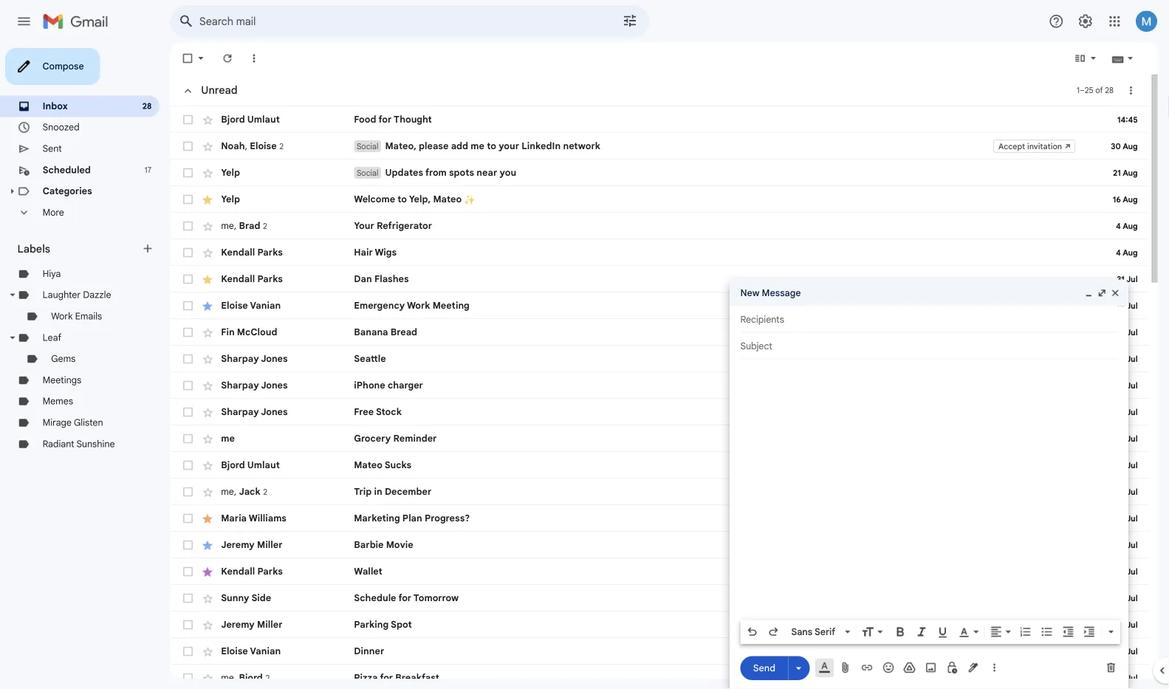 Task type: vqa. For each thing, say whether or not it's contained in the screenshot.
fourth "sales from the bottom of the the No conversations selected main content
no



Task type: locate. For each thing, give the bounding box(es) containing it.
2 vertical spatial sharpay jones
[[245, 451, 319, 464]]

1 vertical spatial mateo
[[393, 510, 425, 523]]

search mail image
[[193, 10, 220, 37]]

0 vertical spatial ,
[[272, 156, 274, 168]]

0 vertical spatial mateo
[[481, 215, 513, 228]]

2 vertical spatial sharpay
[[245, 451, 287, 464]]

2 jones from the top
[[289, 422, 319, 435]]

2 parks from the top
[[285, 304, 314, 316]]

1 vertical spatial for
[[442, 658, 457, 671]]

8 row from the top
[[189, 325, 1169, 354]]

invitati
[[1141, 157, 1169, 168]]

you
[[555, 185, 573, 198]]

mateo right yelp,
[[481, 215, 513, 228]]

1 vertical spatial sharpay jones
[[245, 422, 319, 435]]

kendall for dan
[[245, 304, 283, 316]]

mateo down the grocery
[[393, 510, 425, 523]]

, left 2
[[272, 156, 274, 168]]

spots
[[499, 185, 527, 198]]

0 vertical spatial kendall parks
[[245, 274, 314, 287]]

bjord
[[245, 126, 272, 139], [245, 510, 272, 523]]

9 row from the top
[[189, 354, 1169, 384]]

yelp
[[245, 185, 266, 198], [245, 215, 266, 228]]

banana
[[393, 363, 431, 375]]

bjord umlaut for mateo sucks
[[245, 510, 311, 523]]

0 vertical spatial parks
[[285, 274, 314, 287]]

social mateo, please add me to your linkedin network
[[396, 156, 667, 169]]

1 umlaut from the top
[[274, 126, 311, 139]]

me , brad
[[245, 244, 289, 257]]

welcome
[[393, 215, 439, 228]]

eloise
[[277, 156, 307, 168], [245, 333, 275, 346]]

2 vertical spatial ,
[[260, 540, 262, 552]]

main menu image
[[18, 15, 35, 32]]

3 parks from the top
[[285, 629, 314, 641]]

unread main content
[[189, 47, 1169, 689]]

0 vertical spatial sharpay jones
[[245, 392, 319, 405]]

0 vertical spatial bjord
[[245, 126, 272, 139]]

1 sharpay from the top
[[245, 392, 287, 405]]

work emails
[[57, 345, 113, 358]]

1 horizontal spatial mateo
[[481, 215, 513, 228]]

grocery reminder
[[393, 481, 485, 494]]

2 umlaut from the top
[[274, 510, 311, 523]]

for right schedule
[[442, 658, 457, 671]]

1 horizontal spatial to
[[541, 156, 551, 169]]

2 vertical spatial kendall
[[245, 629, 283, 641]]

1 vertical spatial sharpay
[[245, 422, 287, 435]]

iphone
[[393, 422, 428, 435]]

memes link
[[47, 439, 81, 452]]

hiya link
[[47, 298, 68, 310]]

tomorrow
[[459, 658, 509, 671]]

umlaut for food
[[274, 126, 311, 139]]

parks for dan
[[285, 304, 314, 316]]

bjord umlaut up 'jack'
[[245, 510, 311, 523]]

social down the food
[[396, 157, 420, 168]]

yelp up the "me , brad"
[[245, 215, 266, 228]]

Subject field
[[823, 377, 1169, 392]]

new message
[[823, 319, 890, 332]]

kendall down the jeremy
[[245, 629, 283, 641]]

me left brad
[[245, 244, 260, 257]]

row containing fin mccloud
[[189, 354, 1169, 384]]

eloise up fin
[[245, 333, 275, 346]]

1 vertical spatial parks
[[285, 304, 314, 316]]

sharpay jones
[[245, 392, 319, 405], [245, 422, 319, 435], [245, 451, 319, 464]]

updates
[[428, 185, 470, 198]]

for right the food
[[420, 126, 435, 139]]

0 vertical spatial eloise
[[277, 156, 307, 168]]

parks down miller
[[285, 629, 314, 641]]

bjord umlaut
[[245, 126, 311, 139], [245, 510, 311, 523]]

social inside 'social updates from spots near you'
[[396, 186, 420, 197]]

2 kendall parks from the top
[[245, 304, 314, 316]]

to left yelp,
[[441, 215, 452, 228]]

me up me , jack
[[245, 481, 261, 494]]

trip
[[393, 540, 413, 553]]

, left 'jack'
[[260, 540, 262, 552]]

2 bjord from the top
[[245, 510, 272, 523]]

barbie movie
[[393, 599, 459, 612]]

social updates from spots near you
[[396, 185, 573, 198]]

2 bjord umlaut from the top
[[245, 510, 311, 523]]

None checkbox
[[201, 569, 216, 583], [201, 598, 216, 613], [201, 628, 216, 643], [201, 687, 216, 689], [201, 569, 216, 583], [201, 598, 216, 613], [201, 628, 216, 643], [201, 687, 216, 689]]

emergency
[[393, 333, 449, 346]]

iphone charger
[[393, 422, 470, 435]]

, left brad
[[260, 244, 262, 257]]

0 horizontal spatial to
[[441, 215, 452, 228]]

, for jack
[[260, 540, 262, 552]]

labels heading
[[19, 269, 157, 284]]

stock
[[417, 451, 446, 464]]

noah , eloise 2
[[245, 156, 315, 168]]

1 vertical spatial ,
[[260, 244, 262, 257]]

refresh image
[[245, 58, 260, 72]]

seattle
[[393, 392, 429, 405]]

1 vertical spatial kendall
[[245, 304, 283, 316]]

umlaut up 'noah , eloise 2' on the left top of page
[[274, 126, 311, 139]]

0 vertical spatial jones
[[289, 392, 319, 405]]

inbox link
[[47, 112, 75, 124]]

mateo sucks link
[[393, 510, 1169, 524]]

work up bread
[[452, 333, 478, 346]]

kendall parks
[[245, 274, 314, 287], [245, 304, 314, 316], [245, 629, 314, 641]]

kendall parks down brad
[[245, 274, 314, 287]]

maria williams row
[[189, 561, 1169, 591]]

0 horizontal spatial for
[[420, 126, 435, 139]]

1 kendall parks from the top
[[245, 274, 314, 287]]

social
[[396, 157, 420, 168], [396, 186, 420, 197]]

1 vertical spatial kendall parks
[[245, 304, 314, 316]]

parks up vanian
[[285, 304, 314, 316]]

for
[[420, 126, 435, 139], [442, 658, 457, 671]]

hiya
[[47, 298, 68, 310]]

0 vertical spatial social
[[396, 157, 420, 168]]

me left 'jack'
[[245, 540, 260, 552]]

,
[[272, 156, 274, 168], [260, 244, 262, 257], [260, 540, 262, 552]]

in
[[415, 540, 424, 553]]

6 row from the top
[[189, 266, 1169, 295]]

18 row from the top
[[189, 650, 1169, 679]]

bjord umlaut for food for thought
[[245, 126, 311, 139]]

1 bjord umlaut from the top
[[245, 126, 311, 139]]

0 vertical spatial to
[[541, 156, 551, 169]]

to
[[541, 156, 551, 169], [441, 215, 452, 228]]

maria
[[245, 570, 274, 582]]

emergency work meeting
[[393, 333, 521, 346]]

jones for free
[[289, 451, 319, 464]]

hair
[[393, 274, 414, 287]]

0 vertical spatial yelp
[[245, 185, 266, 198]]

1 social from the top
[[396, 157, 420, 168]]

sharpay jones for iphone
[[245, 422, 319, 435]]

1 parks from the top
[[285, 274, 314, 287]]

3 sharpay from the top
[[245, 451, 287, 464]]

memes
[[47, 439, 81, 452]]

0 horizontal spatial work
[[57, 345, 81, 358]]

laughter dazzle
[[47, 321, 124, 334]]

3 row from the top
[[189, 177, 1169, 207]]

yelp,
[[454, 215, 478, 228]]

vanian
[[277, 333, 312, 346]]

2 vertical spatial parks
[[285, 629, 314, 641]]

2 sharpay from the top
[[245, 422, 287, 435]]

1 sharpay jones from the top
[[245, 392, 319, 405]]

1 bjord from the top
[[245, 126, 272, 139]]

schedule
[[393, 658, 440, 671]]

welcome to yelp, mateo link
[[393, 214, 1169, 229]]

2 row from the top
[[189, 148, 1169, 177]]

2 yelp from the top
[[245, 215, 266, 228]]

social up welcome at the left top of page
[[396, 186, 420, 197]]

laughter
[[47, 321, 90, 334]]

me , jack
[[245, 540, 289, 552]]

0 vertical spatial for
[[420, 126, 435, 139]]

miller
[[285, 599, 313, 612]]

categories
[[47, 206, 102, 219]]

1 horizontal spatial work
[[452, 333, 478, 346]]

2 vertical spatial jones
[[289, 451, 319, 464]]

me right "add"
[[523, 156, 538, 169]]

bjord up me , jack
[[245, 510, 272, 523]]

social inside social mateo, please add me to your linkedin network
[[396, 157, 420, 168]]

recipients
[[823, 348, 871, 361]]

kendall up eloise vanian
[[245, 304, 283, 316]]

umlaut up 'jack'
[[274, 510, 311, 523]]

None checkbox
[[201, 58, 216, 72], [201, 657, 216, 672], [201, 58, 216, 72], [201, 657, 216, 672]]

1 vertical spatial jones
[[289, 422, 319, 435]]

3 sharpay jones from the top
[[245, 451, 319, 464]]

2 kendall from the top
[[245, 304, 283, 316]]

to left your
[[541, 156, 551, 169]]

15 row from the top
[[189, 532, 1169, 561]]

work inside "labels" navigation
[[57, 345, 81, 358]]

wallet
[[393, 629, 425, 641]]

accept
[[1109, 157, 1139, 168]]

0 vertical spatial sharpay
[[245, 392, 287, 405]]

2 social from the top
[[396, 186, 420, 197]]

1 vertical spatial social
[[396, 186, 420, 197]]

0 vertical spatial kendall
[[245, 274, 283, 287]]

0 vertical spatial umlaut
[[274, 126, 311, 139]]

row containing eloise vanian
[[189, 325, 1169, 354]]

eloise left 2
[[277, 156, 307, 168]]

gmail image
[[47, 9, 128, 38]]

compose
[[47, 67, 93, 80]]

yelp down noah
[[245, 185, 266, 198]]

work down laughter at the left top of page
[[57, 345, 81, 358]]

row containing jeremy miller
[[189, 591, 1169, 620]]

3 jones from the top
[[289, 451, 319, 464]]

bjord up noah
[[245, 126, 272, 139]]

jones
[[289, 392, 319, 405], [289, 422, 319, 435], [289, 451, 319, 464]]

row
[[189, 118, 1169, 148], [189, 148, 1169, 177], [189, 177, 1169, 207], [189, 207, 1169, 236], [189, 236, 1169, 266], [189, 266, 1169, 295], [189, 295, 1169, 325], [189, 325, 1169, 354], [189, 354, 1169, 384], [189, 384, 1169, 414], [189, 414, 1169, 443], [189, 443, 1169, 473], [189, 473, 1169, 502], [189, 502, 1169, 532], [189, 532, 1169, 561], [189, 591, 1169, 620], [189, 620, 1169, 650], [189, 650, 1169, 679], [189, 679, 1169, 689]]

parks for hair
[[285, 274, 314, 287]]

hair wigs link
[[393, 273, 1169, 288]]

1 vertical spatial bjord
[[245, 510, 272, 523]]

work
[[452, 333, 478, 346], [57, 345, 81, 358]]

kendall parks up eloise vanian
[[245, 304, 314, 316]]

row containing noah
[[189, 148, 1169, 177]]

1 horizontal spatial eloise
[[277, 156, 307, 168]]

wigs
[[416, 274, 440, 287]]

1 vertical spatial eloise
[[245, 333, 275, 346]]

1 kendall from the top
[[245, 274, 283, 287]]

1 vertical spatial bjord umlaut
[[245, 510, 311, 523]]

kendall down the "me , brad"
[[245, 274, 283, 287]]

bjord for mateo sucks
[[245, 510, 272, 523]]

parks down brad
[[285, 274, 314, 287]]

1 horizontal spatial for
[[442, 658, 457, 671]]

for for thought
[[420, 126, 435, 139]]

1 vertical spatial yelp
[[245, 215, 266, 228]]

flashes
[[416, 304, 454, 316]]

kendall parks down jeremy miller
[[245, 629, 314, 641]]

11 row from the top
[[189, 414, 1169, 443]]

1 vertical spatial to
[[441, 215, 452, 228]]

linkedin
[[579, 156, 623, 169]]

2 vertical spatial kendall parks
[[245, 629, 314, 641]]

0 vertical spatial bjord umlaut
[[245, 126, 311, 139]]

leaf
[[47, 369, 68, 381]]

2 sharpay jones from the top
[[245, 422, 319, 435]]

social for updates
[[396, 186, 420, 197]]

16 row from the top
[[189, 591, 1169, 620]]

1 vertical spatial umlaut
[[274, 510, 311, 523]]

accept invitati button
[[1103, 155, 1169, 170]]

0 horizontal spatial eloise
[[245, 333, 275, 346]]

jack
[[265, 540, 289, 552]]

None search field
[[189, 6, 721, 41]]

trip in december link
[[393, 539, 1169, 554]]

bjord for food for thought
[[245, 126, 272, 139]]

food for thought
[[393, 126, 479, 139]]

bjord umlaut up 'noah , eloise 2' on the left top of page
[[245, 126, 311, 139]]



Task type: describe. For each thing, give the bounding box(es) containing it.
free stock
[[393, 451, 446, 464]]

please
[[465, 156, 498, 169]]

scheduled link
[[47, 182, 101, 195]]

december
[[427, 540, 479, 553]]

welcome to yelp, mateo
[[393, 215, 515, 228]]

emails
[[83, 345, 113, 358]]

sharpay for free
[[245, 451, 287, 464]]

meetings link
[[47, 416, 90, 429]]

jeremy
[[245, 599, 283, 612]]

meetings
[[47, 416, 90, 429]]

1 row from the top
[[189, 118, 1169, 148]]

wallet link
[[393, 628, 1169, 643]]

new message dialog
[[811, 311, 1169, 689]]

1 jones from the top
[[289, 392, 319, 405]]

your
[[393, 245, 416, 257]]

noah
[[245, 156, 272, 168]]

your refrigerator
[[393, 245, 480, 257]]

movie
[[429, 599, 459, 612]]

trip in december
[[393, 540, 479, 553]]

13 row from the top
[[189, 473, 1169, 502]]

free
[[393, 451, 415, 464]]

me for me
[[245, 481, 261, 494]]

dan flashes
[[393, 304, 454, 316]]

your refrigerator link
[[393, 244, 1169, 258]]

dazzle
[[92, 321, 124, 334]]

17 row from the top
[[189, 620, 1169, 650]]

4 row from the top
[[189, 207, 1169, 236]]

social for mateo,
[[396, 157, 420, 168]]

brad
[[265, 244, 289, 257]]

to inside the welcome to yelp, mateo 'link'
[[441, 215, 452, 228]]

umlaut for mateo
[[274, 510, 311, 523]]

me for me , jack
[[245, 540, 260, 552]]

for for tomorrow
[[442, 658, 457, 671]]

laughter dazzle link
[[47, 321, 124, 334]]

sent link
[[47, 159, 69, 172]]

3 kendall parks from the top
[[245, 629, 314, 641]]

dan flashes link
[[393, 303, 1169, 318]]

emergency work meeting link
[[393, 332, 1169, 347]]

sent
[[47, 159, 69, 172]]

19 row from the top
[[189, 679, 1169, 689]]

sharpay for iphone
[[245, 422, 287, 435]]

3 kendall from the top
[[245, 629, 283, 641]]

kendall for hair
[[245, 274, 283, 287]]

snoozed
[[47, 135, 88, 148]]

message
[[847, 319, 890, 332]]

7 row from the top
[[189, 295, 1169, 325]]

kendall parks for dan
[[245, 304, 314, 316]]

jeremy miller
[[245, 599, 313, 612]]

grocery
[[393, 481, 434, 494]]

add
[[501, 156, 520, 169]]

0 horizontal spatial mateo
[[393, 510, 425, 523]]

inbox
[[47, 112, 75, 124]]

food
[[393, 126, 418, 139]]

gems link
[[57, 392, 84, 405]]

dan
[[393, 304, 413, 316]]

sunny
[[245, 658, 277, 671]]

leaf link
[[47, 369, 68, 381]]

barbie movie link
[[393, 598, 1169, 613]]

refrigerator
[[418, 245, 480, 257]]

Message Body text field
[[823, 407, 1169, 684]]

barbie
[[393, 599, 426, 612]]

food for thought link
[[393, 126, 1169, 140]]

charger
[[430, 422, 470, 435]]

, for eloise
[[272, 156, 274, 168]]

1 yelp from the top
[[245, 185, 266, 198]]

maria williams
[[245, 570, 318, 582]]

10 row from the top
[[189, 384, 1169, 414]]

seattle link
[[393, 391, 1169, 406]]

categories link
[[47, 206, 102, 219]]

row containing sunny side
[[189, 650, 1169, 679]]

unread button
[[193, 86, 269, 116]]

fin mccloud
[[245, 363, 308, 375]]

side
[[279, 658, 301, 671]]

reminder
[[437, 481, 485, 494]]

mateo inside 'link'
[[481, 215, 513, 228]]

unread tab panel
[[189, 83, 1169, 689]]

, for brad
[[260, 244, 262, 257]]

work emails link
[[57, 345, 113, 358]]

bread
[[434, 363, 463, 375]]

sunny side
[[245, 658, 301, 671]]

your
[[554, 156, 577, 169]]

schedule for tomorrow link
[[393, 657, 1169, 672]]

scheduled
[[47, 182, 101, 195]]

unread
[[223, 93, 264, 108]]

14 row from the top
[[189, 502, 1169, 532]]

kendall parks for hair
[[245, 274, 314, 287]]

labels
[[19, 269, 56, 284]]

me for me , brad
[[245, 244, 260, 257]]

Search mail text field
[[222, 16, 650, 31]]

sucks
[[427, 510, 457, 523]]

5 row from the top
[[189, 236, 1169, 266]]

snoozed link
[[47, 135, 88, 148]]

near
[[529, 185, 552, 198]]

labels navigation
[[0, 47, 189, 689]]

iphone charger link
[[393, 421, 1169, 436]]

12 row from the top
[[189, 443, 1169, 473]]

new
[[823, 319, 844, 332]]

17
[[161, 183, 168, 194]]

work inside 'unread' tab panel
[[452, 333, 478, 346]]

banana bread link
[[393, 362, 1169, 377]]

jones for iphone
[[289, 422, 319, 435]]

compose button
[[6, 53, 111, 95]]

hair wigs
[[393, 274, 440, 287]]

2
[[310, 157, 315, 168]]

sharpay jones for free
[[245, 451, 319, 464]]

grocery reminder link
[[393, 480, 1169, 495]]

gems
[[57, 392, 84, 405]]

williams
[[276, 570, 318, 582]]

fin
[[245, 363, 260, 375]]



